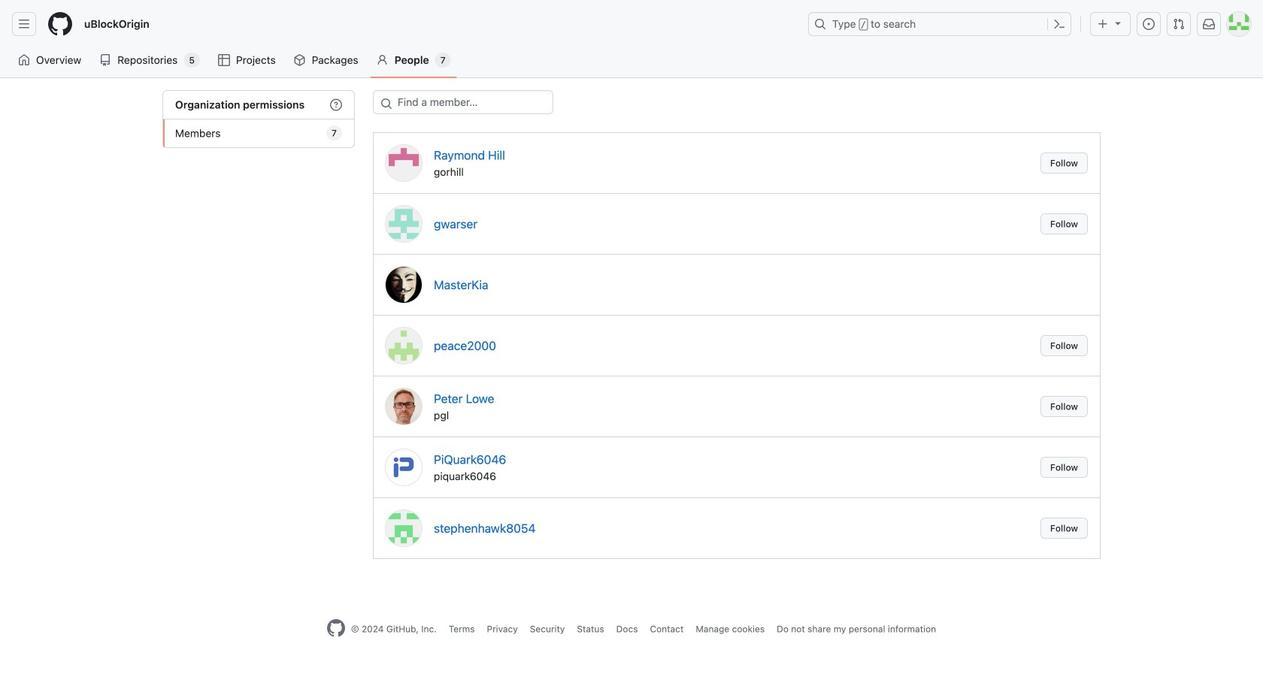 Task type: vqa. For each thing, say whether or not it's contained in the screenshot.
plus icon
yes



Task type: describe. For each thing, give the bounding box(es) containing it.
@gwarser image
[[386, 206, 422, 242]]

@stephenhawk8054 image
[[386, 511, 422, 547]]

git pull request image
[[1173, 18, 1185, 30]]

Follow gwarser submit
[[1041, 214, 1088, 235]]

search image
[[381, 98, 393, 110]]

@gorhill image
[[386, 145, 422, 181]]

Follow stephenhawk8054 submit
[[1041, 518, 1088, 539]]

command palette image
[[1054, 18, 1066, 30]]

Follow pgl submit
[[1041, 396, 1088, 417]]

notifications image
[[1204, 18, 1216, 30]]

@masterkia image
[[386, 267, 422, 303]]



Task type: locate. For each thing, give the bounding box(es) containing it.
1 horizontal spatial homepage image
[[327, 620, 345, 638]]

person image
[[377, 54, 389, 66]]

package image
[[294, 54, 306, 66]]

plus image
[[1097, 18, 1110, 30]]

Find a member… text field
[[373, 90, 554, 114]]

Follow piquark6046 submit
[[1041, 457, 1088, 478]]

@piquark6046 image
[[386, 450, 422, 486]]

table image
[[218, 54, 230, 66]]

help for user roles image
[[330, 99, 342, 111]]

@peace2000 image
[[386, 328, 422, 364]]

@pgl image
[[386, 389, 422, 425]]

Follow gorhill submit
[[1041, 153, 1088, 174]]

issue opened image
[[1143, 18, 1155, 30]]

triangle down image
[[1113, 17, 1125, 29]]

0 horizontal spatial homepage image
[[48, 12, 72, 36]]

0 vertical spatial homepage image
[[48, 12, 72, 36]]

1 vertical spatial homepage image
[[327, 620, 345, 638]]

repo image
[[99, 54, 111, 66]]

home image
[[18, 54, 30, 66]]

homepage image
[[48, 12, 72, 36], [327, 620, 345, 638]]

Follow peace2000 submit
[[1041, 335, 1088, 357]]



